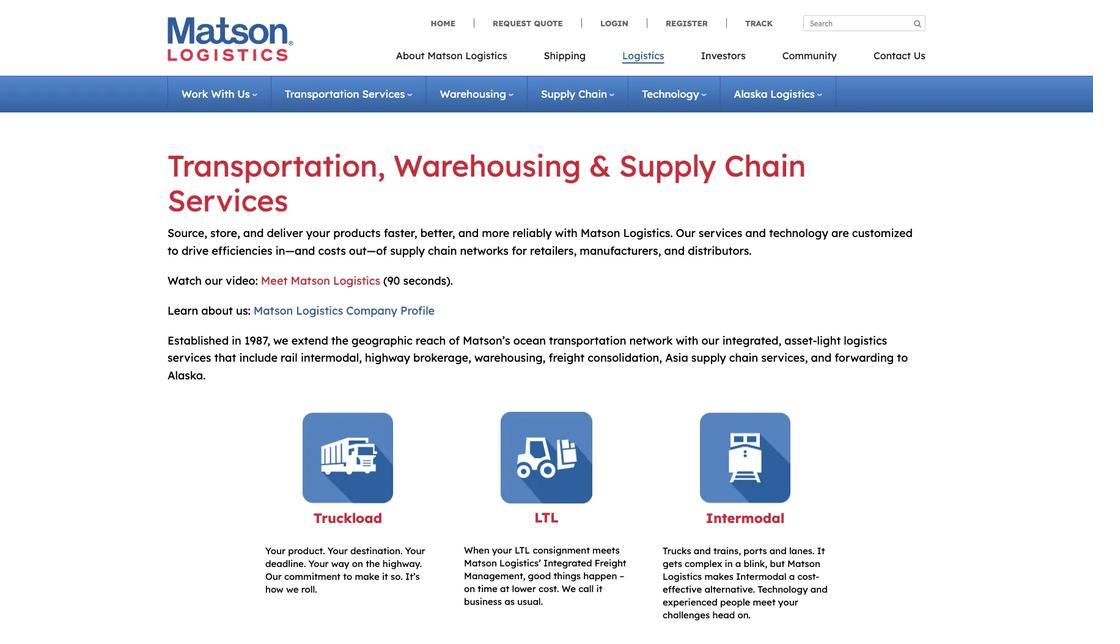 Task type: locate. For each thing, give the bounding box(es) containing it.
logistics up effective
[[663, 571, 702, 583]]

0 horizontal spatial our
[[205, 274, 223, 287]]

0 horizontal spatial on
[[352, 558, 363, 570]]

it down happen
[[596, 583, 602, 595]]

supply down faster,
[[390, 244, 425, 258]]

1 horizontal spatial us
[[914, 50, 926, 62]]

so.
[[391, 571, 403, 583]]

with for reliably
[[555, 226, 578, 240]]

services inside established in 1987, we extend the geographic reach of matson's ocean transportation network with our integrated, asset-light logistics services that include rail intermodal, highway brokerage, warehousing, freight consolidation, asia supply chain services, and forwarding to alaska.
[[167, 351, 211, 365]]

our inside established in 1987, we extend the geographic reach of matson's ocean transportation network with our integrated, asset-light logistics services that include rail intermodal, highway brokerage, warehousing, freight consolidation, asia supply chain services, and forwarding to alaska.
[[701, 333, 719, 347]]

1 horizontal spatial on
[[464, 583, 475, 595]]

our up 'how'
[[265, 571, 282, 583]]

it's
[[405, 571, 420, 583]]

1 horizontal spatial with
[[676, 333, 698, 347]]

1 horizontal spatial supply
[[619, 147, 716, 184]]

register
[[666, 18, 708, 28]]

login link
[[581, 18, 647, 28]]

0 vertical spatial us
[[914, 50, 926, 62]]

work with us
[[182, 87, 250, 101]]

0 vertical spatial technology
[[642, 87, 699, 101]]

1 vertical spatial our
[[265, 571, 282, 583]]

0 vertical spatial on
[[352, 558, 363, 570]]

reliably
[[512, 226, 552, 240]]

investors link
[[683, 46, 764, 71]]

1 vertical spatial it
[[596, 583, 602, 595]]

our inside your product. your destination. your deadline.  your way on the highway. our commitment to make it so. it's how we roll.
[[265, 571, 282, 583]]

0 horizontal spatial chain
[[428, 244, 457, 258]]

out—of
[[349, 244, 387, 258]]

1 horizontal spatial it
[[596, 583, 602, 595]]

1 vertical spatial with
[[676, 333, 698, 347]]

drive
[[182, 244, 209, 258]]

to left drive
[[167, 244, 178, 258]]

on left "the"
[[352, 558, 363, 570]]

matson down home on the top of page
[[427, 50, 463, 62]]

to
[[167, 244, 178, 258], [897, 351, 908, 365], [343, 571, 352, 583]]

1 horizontal spatial services
[[699, 226, 742, 240]]

our left video:
[[205, 274, 223, 287]]

with for network
[[676, 333, 698, 347]]

1 horizontal spatial in
[[725, 558, 733, 570]]

our left integrated,
[[701, 333, 719, 347]]

lanes.
[[789, 545, 814, 557]]

logistics up the warehousing link
[[465, 50, 507, 62]]

the
[[366, 558, 380, 570]]

1 vertical spatial warehousing
[[394, 147, 581, 184]]

1 horizontal spatial services
[[362, 87, 405, 101]]

2 vertical spatial your
[[778, 597, 798, 608]]

1 vertical spatial our
[[701, 333, 719, 347]]

home link
[[431, 18, 474, 28]]

1 vertical spatial services
[[167, 351, 211, 365]]

transportation
[[285, 87, 359, 101]]

1 vertical spatial your
[[492, 545, 512, 556]]

1 horizontal spatial our
[[676, 226, 696, 240]]

on
[[352, 558, 363, 570], [464, 583, 475, 595]]

experienced
[[663, 597, 718, 608]]

matson inside trucks and trains, ports and lanes. it gets complex in a blink, but matson logistics makes intermodal a cost- effective alternative. technology and experienced people meet your challenges head on.
[[787, 558, 820, 570]]

on left the time at the bottom left of the page
[[464, 583, 475, 595]]

chain inside established in 1987, we extend the geographic reach of matson's ocean transportation network with our integrated, asset-light logistics services that include rail intermodal, highway brokerage, warehousing, freight consolidation, asia supply chain services, and forwarding to alaska.
[[729, 351, 758, 365]]

a left cost-
[[789, 571, 795, 583]]

makes
[[704, 571, 733, 583]]

services up alaska.
[[167, 351, 211, 365]]

chain inside transportation, warehousing & supply chain services
[[724, 147, 806, 184]]

1 vertical spatial supply
[[691, 351, 726, 365]]

0 horizontal spatial to
[[167, 244, 178, 258]]

2 vertical spatial to
[[343, 571, 352, 583]]

1 vertical spatial to
[[897, 351, 908, 365]]

with
[[211, 87, 234, 101]]

matson inside "source, store, and deliver your products faster, better, and more reliably with matson logistics. our services and technology are customized to drive efficiencies in—and costs out—of supply chain networks for retailers, manufacturers, and distributors."
[[581, 226, 620, 240]]

destination.
[[350, 545, 402, 557]]

services, and
[[761, 351, 831, 365]]

on inside when your ltl consignment meets matson logistics' integrated freight management, good things happen – on time at lower cost. we call it business as usual.
[[464, 583, 475, 595]]

and down cost-
[[810, 584, 828, 595]]

0 vertical spatial in
[[232, 333, 241, 347]]

networks
[[460, 244, 509, 258]]

technology down top menu navigation
[[642, 87, 699, 101]]

supply right asia
[[691, 351, 726, 365]]

head
[[712, 610, 735, 621]]

with
[[555, 226, 578, 240], [676, 333, 698, 347]]

ltl
[[534, 509, 559, 526], [515, 545, 530, 556]]

supply chain link
[[541, 87, 615, 101]]

matson down meet
[[253, 304, 293, 317]]

geographic
[[352, 333, 413, 347]]

logistics down login at right top
[[622, 50, 664, 62]]

trucks
[[663, 545, 691, 557]]

logistics
[[465, 50, 507, 62], [622, 50, 664, 62], [770, 87, 815, 101], [333, 274, 380, 287], [296, 304, 343, 317], [663, 571, 702, 583]]

logistics up extend the
[[296, 304, 343, 317]]

1 horizontal spatial chain
[[729, 351, 758, 365]]

1 vertical spatial chain
[[724, 147, 806, 184]]

1 vertical spatial chain
[[729, 351, 758, 365]]

&
[[589, 147, 611, 184]]

1 horizontal spatial technology
[[758, 584, 808, 595]]

with inside "source, store, and deliver your products faster, better, and more reliably with matson logistics. our services and technology are customized to drive efficiencies in—and costs out—of supply chain networks for retailers, manufacturers, and distributors."
[[555, 226, 578, 240]]

your up deadline. on the bottom of the page
[[265, 545, 285, 557]]

chain down better, in the top of the page
[[428, 244, 457, 258]]

happen
[[583, 570, 617, 582]]

1 horizontal spatial supply
[[691, 351, 726, 365]]

0 vertical spatial our
[[676, 226, 696, 240]]

0 horizontal spatial our
[[265, 571, 282, 583]]

to inside "source, store, and deliver your products faster, better, and more reliably with matson logistics. our services and technology are customized to drive efficiencies in—and costs out—of supply chain networks for retailers, manufacturers, and distributors."
[[167, 244, 178, 258]]

extend the
[[291, 333, 348, 347]]

1 horizontal spatial a
[[789, 571, 795, 583]]

1 vertical spatial services
[[167, 182, 288, 219]]

your up logistics'
[[492, 545, 512, 556]]

technology up the 'meet'
[[758, 584, 808, 595]]

0 vertical spatial supply
[[541, 87, 575, 101]]

1 horizontal spatial to
[[343, 571, 352, 583]]

intermodal up ports
[[706, 510, 785, 526]]

matson logistics image
[[167, 17, 293, 61]]

ltl up logistics'
[[515, 545, 530, 556]]

0 vertical spatial services
[[699, 226, 742, 240]]

in up the that
[[232, 333, 241, 347]]

1 horizontal spatial ltl
[[534, 509, 559, 526]]

home
[[431, 18, 455, 28]]

with up retailers,
[[555, 226, 578, 240]]

track
[[745, 18, 773, 28]]

quote
[[534, 18, 563, 28]]

your up way
[[328, 545, 348, 557]]

alaska logistics link
[[734, 87, 822, 101]]

0 horizontal spatial your
[[306, 226, 330, 240]]

0 vertical spatial with
[[555, 226, 578, 240]]

brokerage,
[[413, 351, 471, 365]]

1 horizontal spatial your
[[492, 545, 512, 556]]

0 horizontal spatial supply
[[390, 244, 425, 258]]

supply
[[541, 87, 575, 101], [619, 147, 716, 184]]

services inside transportation, warehousing & supply chain services
[[167, 182, 288, 219]]

1 vertical spatial supply
[[619, 147, 716, 184]]

0 vertical spatial supply
[[390, 244, 425, 258]]

our
[[205, 274, 223, 287], [701, 333, 719, 347]]

contact us link
[[855, 46, 926, 71]]

technology
[[642, 87, 699, 101], [758, 584, 808, 595]]

1 vertical spatial us
[[237, 87, 250, 101]]

our right logistics. on the top right of page
[[676, 226, 696, 240]]

services down about
[[362, 87, 405, 101]]

business
[[464, 596, 502, 608]]

and
[[243, 226, 264, 240], [458, 226, 479, 240], [745, 226, 766, 240], [664, 244, 685, 258], [694, 545, 711, 557], [770, 545, 787, 557], [810, 584, 828, 595]]

0 vertical spatial your
[[306, 226, 330, 240]]

0 horizontal spatial technology
[[642, 87, 699, 101]]

lower
[[512, 583, 536, 595]]

logistics link
[[604, 46, 683, 71]]

it inside when your ltl consignment meets matson logistics' integrated freight management, good things happen – on time at lower cost. we call it business as usual.
[[596, 583, 602, 595]]

it left so.
[[382, 571, 388, 583]]

0 horizontal spatial in
[[232, 333, 241, 347]]

to right forwarding
[[897, 351, 908, 365]]

0 horizontal spatial a
[[735, 558, 741, 570]]

your right the 'meet'
[[778, 597, 798, 608]]

2 horizontal spatial your
[[778, 597, 798, 608]]

your up commitment
[[308, 558, 329, 570]]

established in 1987, we extend the geographic reach of matson's ocean transportation network with our integrated, asset-light logistics services that include rail intermodal, highway brokerage, warehousing, freight consolidation, asia supply chain services, and forwarding to alaska.
[[167, 333, 908, 382]]

0 horizontal spatial it
[[382, 571, 388, 583]]

your
[[306, 226, 330, 240], [492, 545, 512, 556], [778, 597, 798, 608]]

in inside established in 1987, we extend the geographic reach of matson's ocean transportation network with our integrated, asset-light logistics services that include rail intermodal, highway brokerage, warehousing, freight consolidation, asia supply chain services, and forwarding to alaska.
[[232, 333, 241, 347]]

0 horizontal spatial chain
[[578, 87, 607, 101]]

us
[[914, 50, 926, 62], [237, 87, 250, 101]]

0 horizontal spatial services
[[167, 182, 288, 219]]

warehousing inside transportation, warehousing & supply chain services
[[394, 147, 581, 184]]

company
[[346, 304, 397, 317]]

highway.
[[383, 558, 422, 570]]

with inside established in 1987, we extend the geographic reach of matson's ocean transportation network with our integrated, asset-light logistics services that include rail intermodal, highway brokerage, warehousing, freight consolidation, asia supply chain services, and forwarding to alaska.
[[676, 333, 698, 347]]

0 vertical spatial ltl
[[534, 509, 559, 526]]

us right the contact
[[914, 50, 926, 62]]

1 vertical spatial on
[[464, 583, 475, 595]]

shipping
[[544, 50, 586, 62]]

1 vertical spatial in
[[725, 558, 733, 570]]

chain down integrated,
[[729, 351, 758, 365]]

asia
[[665, 351, 688, 365]]

1 vertical spatial intermodal
[[736, 571, 786, 583]]

services up distributors.
[[699, 226, 742, 240]]

0 vertical spatial chain
[[428, 244, 457, 258]]

network
[[629, 333, 673, 347]]

light
[[817, 333, 841, 347]]

0 horizontal spatial us
[[237, 87, 250, 101]]

matson up manufacturers,
[[581, 226, 620, 240]]

good
[[528, 570, 551, 582]]

of
[[449, 333, 460, 347]]

matson logistics company profile link
[[253, 304, 435, 317]]

ltl up consignment
[[534, 509, 559, 526]]

matson down when
[[464, 558, 497, 569]]

intermodal
[[706, 510, 785, 526], [736, 571, 786, 583]]

1 vertical spatial technology
[[758, 584, 808, 595]]

supply inside transportation, warehousing & supply chain services
[[619, 147, 716, 184]]

ltl inside when your ltl consignment meets matson logistics' integrated freight management, good things happen – on time at lower cost. we call it business as usual.
[[515, 545, 530, 556]]

1 horizontal spatial our
[[701, 333, 719, 347]]

–
[[620, 570, 624, 582]]

us right with on the top
[[237, 87, 250, 101]]

login
[[600, 18, 628, 28]]

None search field
[[803, 15, 926, 31]]

supply
[[390, 244, 425, 258], [691, 351, 726, 365]]

intermodal down blink,
[[736, 571, 786, 583]]

with up asia
[[676, 333, 698, 347]]

0 vertical spatial it
[[382, 571, 388, 583]]

and down logistics. on the top right of page
[[664, 244, 685, 258]]

your up costs
[[306, 226, 330, 240]]

0 horizontal spatial ltl
[[515, 545, 530, 556]]

1 vertical spatial ltl
[[515, 545, 530, 556]]

1 horizontal spatial chain
[[724, 147, 806, 184]]

in down trains,
[[725, 558, 733, 570]]

0 vertical spatial to
[[167, 244, 178, 258]]

services up store,
[[167, 182, 288, 219]]

0 horizontal spatial with
[[555, 226, 578, 240]]

work with us link
[[182, 87, 257, 101]]

0 vertical spatial chain
[[578, 87, 607, 101]]

2 horizontal spatial to
[[897, 351, 908, 365]]

a down trains,
[[735, 558, 741, 570]]

us:
[[236, 304, 250, 317]]

services inside "source, store, and deliver your products faster, better, and more reliably with matson logistics. our services and technology are customized to drive efficiencies in—and costs out—of supply chain networks for retailers, manufacturers, and distributors."
[[699, 226, 742, 240]]

matson down 'lanes.'
[[787, 558, 820, 570]]

to down way
[[343, 571, 352, 583]]

0 horizontal spatial services
[[167, 351, 211, 365]]



Task type: describe. For each thing, give the bounding box(es) containing it.
logistics.
[[623, 226, 673, 240]]

and up but
[[770, 545, 787, 557]]

highway
[[365, 351, 410, 365]]

intermodal link
[[706, 510, 785, 526]]

integrated,
[[722, 333, 781, 347]]

community
[[782, 50, 837, 62]]

cost.
[[538, 583, 559, 595]]

customized
[[852, 226, 913, 240]]

video:
[[226, 274, 258, 287]]

logistics inside trucks and trains, ports and lanes. it gets complex in a blink, but matson logistics makes intermodal a cost- effective alternative. technology and experienced people meet your challenges head on.
[[663, 571, 702, 583]]

manufacturers,
[[580, 244, 661, 258]]

for
[[512, 244, 527, 258]]

0 vertical spatial intermodal
[[706, 510, 785, 526]]

better,
[[420, 226, 455, 240]]

request quote
[[493, 18, 563, 28]]

technology inside trucks and trains, ports and lanes. it gets complex in a blink, but matson logistics makes intermodal a cost- effective alternative. technology and experienced people meet your challenges head on.
[[758, 584, 808, 595]]

meets
[[592, 545, 620, 556]]

trucks and trains, ports and lanes. it gets complex in a blink, but matson logistics makes intermodal a cost- effective alternative. technology and experienced people meet your challenges head on.
[[663, 545, 828, 621]]

supply inside established in 1987, we extend the geographic reach of matson's ocean transportation network with our integrated, asset-light logistics services that include rail intermodal, highway brokerage, warehousing, freight consolidation, asia supply chain services, and forwarding to alaska.
[[691, 351, 726, 365]]

matson logistics less than truckload icon image
[[501, 412, 592, 504]]

ltl link
[[534, 509, 559, 526]]

supply chain
[[541, 87, 607, 101]]

on inside your product. your destination. your deadline.  your way on the highway. our commitment to make it so. it's how we roll.
[[352, 558, 363, 570]]

asset-
[[784, 333, 817, 347]]

are
[[831, 226, 849, 240]]

request
[[493, 18, 531, 28]]

chain inside "source, store, and deliver your products faster, better, and more reliably with matson logistics. our services and technology are customized to drive efficiencies in—and costs out—of supply chain networks for retailers, manufacturers, and distributors."
[[428, 244, 457, 258]]

commitment
[[284, 571, 341, 583]]

and up the networks
[[458, 226, 479, 240]]

rail
[[281, 351, 298, 365]]

your product. your destination. your deadline.  your way on the highway. our commitment to make it so. it's how we roll.
[[265, 545, 425, 595]]

but
[[770, 558, 785, 570]]

deadline.
[[265, 558, 306, 570]]

about matson logistics link
[[396, 46, 525, 71]]

ocean
[[513, 333, 546, 347]]

warehousing link
[[440, 87, 513, 101]]

reach
[[416, 333, 446, 347]]

your inside "source, store, and deliver your products faster, better, and more reliably with matson logistics. our services and technology are customized to drive efficiencies in—and costs out—of supply chain networks for retailers, manufacturers, and distributors."
[[306, 226, 330, 240]]

register link
[[647, 18, 726, 28]]

meet matson logistics link
[[261, 274, 380, 287]]

intermodal inside trucks and trains, ports and lanes. it gets complex in a blink, but matson logistics makes intermodal a cost- effective alternative. technology and experienced people meet your challenges head on.
[[736, 571, 786, 583]]

logistics down community link
[[770, 87, 815, 101]]

supply inside "source, store, and deliver your products faster, better, and more reliably with matson logistics. our services and technology are customized to drive efficiencies in—and costs out—of supply chain networks for retailers, manufacturers, and distributors."
[[390, 244, 425, 258]]

product.
[[288, 545, 325, 557]]

to inside established in 1987, we extend the geographic reach of matson's ocean transportation network with our integrated, asset-light logistics services that include rail intermodal, highway brokerage, warehousing, freight consolidation, asia supply chain services, and forwarding to alaska.
[[897, 351, 908, 365]]

and up "efficiencies"
[[243, 226, 264, 240]]

investors
[[701, 50, 746, 62]]

in—and
[[275, 244, 315, 258]]

distributors.
[[688, 244, 752, 258]]

0 vertical spatial our
[[205, 274, 223, 287]]

logistics'
[[499, 558, 541, 569]]

alternative.
[[704, 584, 755, 595]]

matson's
[[463, 333, 510, 347]]

profile
[[400, 304, 435, 317]]

about
[[201, 304, 233, 317]]

search image
[[914, 19, 921, 27]]

faster,
[[384, 226, 417, 240]]

when your ltl consignment meets matson logistics' integrated freight management, good things happen – on time at lower cost. we call it business as usual.
[[464, 545, 626, 608]]

and up distributors.
[[745, 226, 766, 240]]

usual.
[[517, 596, 543, 608]]

freight
[[595, 558, 626, 569]]

transportation services
[[285, 87, 405, 101]]

your inside trucks and trains, ports and lanes. it gets complex in a blink, but matson logistics makes intermodal a cost- effective alternative. technology and experienced people meet your challenges head on.
[[778, 597, 798, 608]]

matson inside when your ltl consignment meets matson logistics' integrated freight management, good things happen – on time at lower cost. we call it business as usual.
[[464, 558, 497, 569]]

transportation, warehousing & supply chain services
[[167, 147, 806, 219]]

Search search field
[[803, 15, 926, 31]]

it inside your product. your destination. your deadline.  your way on the highway. our commitment to make it so. it's how we roll.
[[382, 571, 388, 583]]

management,
[[464, 570, 525, 582]]

learn
[[167, 304, 198, 317]]

watch our video: meet matson logistics (90 seconds).
[[167, 274, 453, 287]]

us inside "link"
[[914, 50, 926, 62]]

highway brokerage, intermodal rail, warehousing, forwarding image
[[176, 0, 917, 81]]

0 vertical spatial warehousing
[[440, 87, 506, 101]]

1987, we
[[244, 333, 288, 347]]

way
[[331, 558, 349, 570]]

source,
[[167, 226, 207, 240]]

in inside trucks and trains, ports and lanes. it gets complex in a blink, but matson logistics makes intermodal a cost- effective alternative. technology and experienced people meet your challenges head on.
[[725, 558, 733, 570]]

0 vertical spatial a
[[735, 558, 741, 570]]

include
[[239, 351, 278, 365]]

alaska.
[[167, 369, 206, 382]]

warehousing,
[[474, 351, 545, 365]]

your up highway.
[[405, 545, 425, 557]]

truckload
[[313, 510, 382, 526]]

that
[[214, 351, 236, 365]]

cost-
[[797, 571, 819, 583]]

complex
[[685, 558, 722, 570]]

top menu navigation
[[396, 46, 926, 71]]

technology link
[[642, 87, 706, 101]]

and up complex in the right bottom of the page
[[694, 545, 711, 557]]

track link
[[726, 18, 773, 28]]

seconds).
[[403, 274, 453, 287]]

(90
[[383, 274, 400, 287]]

challenges
[[663, 610, 710, 621]]

as
[[504, 596, 515, 608]]

it
[[817, 545, 825, 557]]

consolidation,
[[588, 351, 662, 365]]

your inside when your ltl consignment meets matson logistics' integrated freight management, good things happen – on time at lower cost. we call it business as usual.
[[492, 545, 512, 556]]

we
[[562, 583, 576, 595]]

matson inside about matson logistics link
[[427, 50, 463, 62]]

our inside "source, store, and deliver your products faster, better, and more reliably with matson logistics. our services and technology are customized to drive efficiencies in—and costs out—of supply chain networks for retailers, manufacturers, and distributors."
[[676, 226, 696, 240]]

request quote link
[[474, 18, 581, 28]]

to inside your product. your destination. your deadline.  your way on the highway. our commitment to make it so. it's how we roll.
[[343, 571, 352, 583]]

consignment
[[533, 545, 590, 556]]

1 vertical spatial a
[[789, 571, 795, 583]]

about matson logistics
[[396, 50, 507, 62]]

products
[[333, 226, 381, 240]]

costs
[[318, 244, 346, 258]]

integrated
[[543, 558, 592, 569]]

established
[[167, 333, 229, 347]]

on.
[[737, 610, 751, 621]]

matson up learn about us: matson logistics company profile
[[291, 274, 330, 287]]

learn about us: matson logistics company profile
[[167, 304, 435, 317]]

0 vertical spatial services
[[362, 87, 405, 101]]

0 horizontal spatial supply
[[541, 87, 575, 101]]

logistics
[[844, 333, 887, 347]]

logistics down out—of
[[333, 274, 380, 287]]

effective
[[663, 584, 702, 595]]

efficiencies
[[212, 244, 272, 258]]

shipping link
[[525, 46, 604, 71]]

transportation
[[549, 333, 626, 347]]

transportation,
[[167, 147, 385, 184]]

trains,
[[713, 545, 741, 557]]

alaska
[[734, 87, 767, 101]]



Task type: vqa. For each thing, say whether or not it's contained in the screenshot.
requirements within the Realizing the importance of documented procedures and clear policies relating to safety and environmental management, Matson keeps its vessels and offices certified to the requirements of:
no



